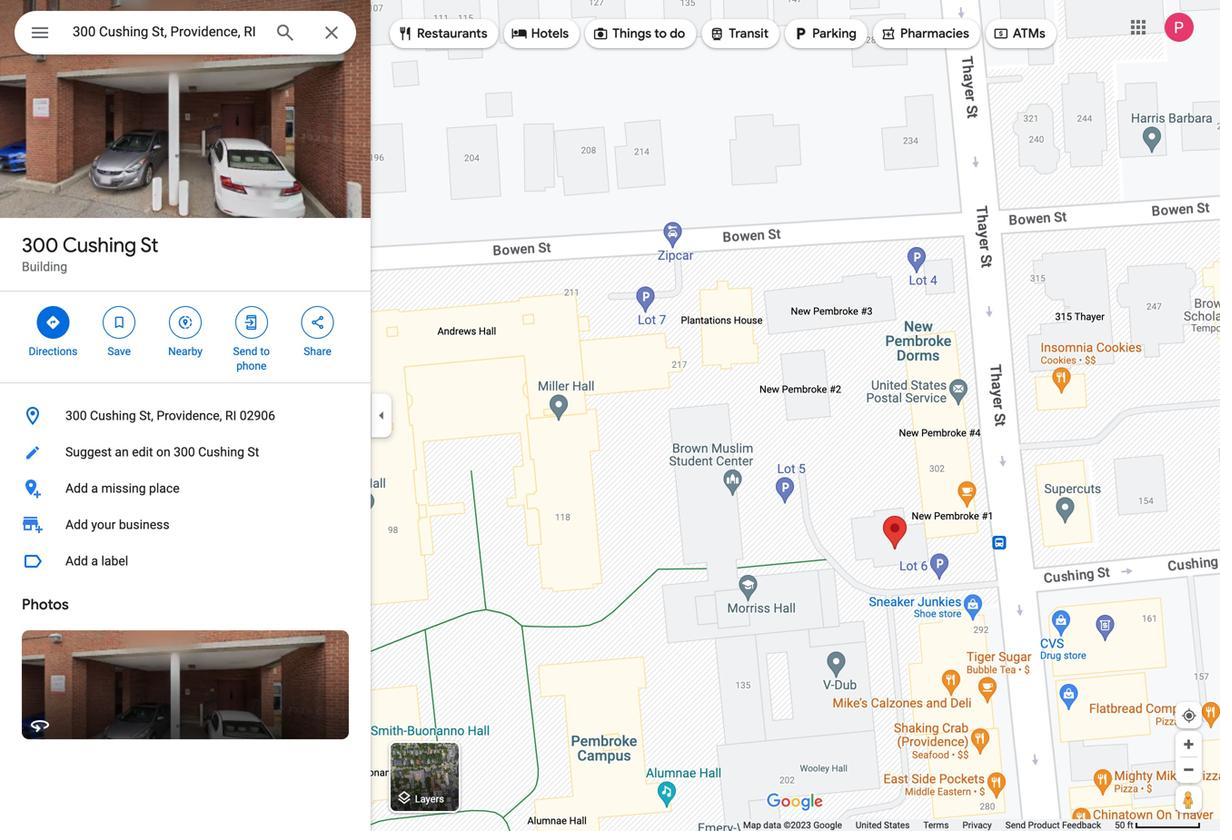 Task type: describe. For each thing, give the bounding box(es) containing it.
300 cushing st, providence, ri 02906
[[65, 408, 275, 423]]

a for missing
[[91, 481, 98, 496]]

ft
[[1127, 820, 1134, 831]]

an
[[115, 445, 129, 460]]

add for add your business
[[65, 517, 88, 532]]

show your location image
[[1181, 708, 1198, 724]]

suggest
[[65, 445, 112, 460]]

united
[[856, 820, 882, 831]]

directions
[[29, 345, 78, 358]]

300 Cushing St, Providence, RI 02906 field
[[15, 11, 356, 55]]

suggest an edit on 300 cushing st button
[[0, 434, 371, 471]]

 parking
[[792, 24, 857, 44]]


[[309, 313, 326, 333]]


[[29, 20, 51, 46]]


[[709, 24, 725, 44]]

business
[[119, 517, 170, 532]]

phone
[[236, 360, 267, 373]]

send product feedback
[[1006, 820, 1101, 831]]

edit
[[132, 445, 153, 460]]

terms
[[924, 820, 949, 831]]

zoom out image
[[1182, 763, 1196, 777]]

 hotels
[[511, 24, 569, 44]]

send product feedback button
[[1006, 820, 1101, 831]]

add a label
[[65, 554, 128, 569]]

google account: payton hansen  
(payton.hansen@adept.ai) image
[[1165, 13, 1194, 42]]

50
[[1115, 820, 1125, 831]]

add a missing place
[[65, 481, 180, 496]]

ri
[[225, 408, 236, 423]]

your
[[91, 517, 116, 532]]

states
[[884, 820, 910, 831]]

nearby
[[168, 345, 203, 358]]

st inside 300 cushing st building
[[140, 233, 159, 258]]


[[880, 24, 897, 44]]

st inside button
[[247, 445, 259, 460]]

 restaurants
[[397, 24, 488, 44]]

privacy button
[[963, 820, 992, 831]]

transit
[[729, 25, 769, 42]]

50 ft
[[1115, 820, 1134, 831]]

add a missing place button
[[0, 471, 371, 507]]

google maps element
[[0, 0, 1220, 831]]

hotels
[[531, 25, 569, 42]]

02906
[[240, 408, 275, 423]]


[[243, 313, 260, 333]]

none field inside 300 cushing st, providence, ri 02906 field
[[73, 21, 260, 43]]

united states
[[856, 820, 910, 831]]

add for add a label
[[65, 554, 88, 569]]

50 ft button
[[1115, 820, 1201, 831]]

a for label
[[91, 554, 98, 569]]

add your business
[[65, 517, 170, 532]]


[[45, 313, 61, 333]]

send for send to phone
[[233, 345, 258, 358]]

 button
[[15, 11, 65, 58]]

parking
[[812, 25, 857, 42]]

on
[[156, 445, 171, 460]]

 atms
[[993, 24, 1046, 44]]

privacy
[[963, 820, 992, 831]]

suggest an edit on 300 cushing st
[[65, 445, 259, 460]]

send for send product feedback
[[1006, 820, 1026, 831]]

map data ©2023 google
[[743, 820, 842, 831]]

missing
[[101, 481, 146, 496]]


[[397, 24, 413, 44]]

 pharmacies
[[880, 24, 969, 44]]



Task type: locate. For each thing, give the bounding box(es) containing it.

[[511, 24, 528, 44]]

google
[[814, 820, 842, 831]]

add left your
[[65, 517, 88, 532]]

to up the phone
[[260, 345, 270, 358]]


[[177, 313, 194, 333]]

1 vertical spatial to
[[260, 345, 270, 358]]

cushing inside 300 cushing st building
[[63, 233, 136, 258]]

pharmacies
[[900, 25, 969, 42]]


[[111, 313, 127, 333]]

1 a from the top
[[91, 481, 98, 496]]

cushing
[[63, 233, 136, 258], [90, 408, 136, 423], [198, 445, 244, 460]]

st
[[140, 233, 159, 258], [247, 445, 259, 460]]

300 up building
[[22, 233, 58, 258]]

0 horizontal spatial send
[[233, 345, 258, 358]]

add down suggest
[[65, 481, 88, 496]]

1 vertical spatial a
[[91, 554, 98, 569]]

0 vertical spatial to
[[654, 25, 667, 42]]

cushing down ri
[[198, 445, 244, 460]]

add your business link
[[0, 507, 371, 543]]

send up the phone
[[233, 345, 258, 358]]

send inside button
[[1006, 820, 1026, 831]]

300 inside 300 cushing st building
[[22, 233, 58, 258]]

providence,
[[157, 408, 222, 423]]

None field
[[73, 21, 260, 43]]

restaurants
[[417, 25, 488, 42]]

zoom in image
[[1182, 738, 1196, 751]]

add inside "button"
[[65, 481, 88, 496]]

feedback
[[1062, 820, 1101, 831]]

1 horizontal spatial 300
[[65, 408, 87, 423]]

to left "do"
[[654, 25, 667, 42]]

add a label button
[[0, 543, 371, 580]]

actions for 300 cushing st region
[[0, 292, 371, 383]]

atms
[[1013, 25, 1046, 42]]

0 vertical spatial st
[[140, 233, 159, 258]]

do
[[670, 25, 685, 42]]

2 vertical spatial cushing
[[198, 445, 244, 460]]

footer
[[743, 820, 1115, 831]]

map
[[743, 820, 761, 831]]

product
[[1028, 820, 1060, 831]]

1 add from the top
[[65, 481, 88, 496]]

to inside 'send to phone'
[[260, 345, 270, 358]]

300 for st
[[22, 233, 58, 258]]

building
[[22, 259, 67, 274]]

0 horizontal spatial 300
[[22, 233, 58, 258]]

cushing left st,
[[90, 408, 136, 423]]

300 cushing st, providence, ri 02906 button
[[0, 398, 371, 434]]

st,
[[139, 408, 153, 423]]

1 vertical spatial cushing
[[90, 408, 136, 423]]

300 for st,
[[65, 408, 87, 423]]

place
[[149, 481, 180, 496]]

cushing for st,
[[90, 408, 136, 423]]

to inside the  things to do
[[654, 25, 667, 42]]

add for add a missing place
[[65, 481, 88, 496]]

cushing up building
[[63, 233, 136, 258]]

1 horizontal spatial st
[[247, 445, 259, 460]]

a
[[91, 481, 98, 496], [91, 554, 98, 569]]

send inside 'send to phone'
[[233, 345, 258, 358]]

300
[[22, 233, 58, 258], [65, 408, 87, 423], [174, 445, 195, 460]]

a inside add a label button
[[91, 554, 98, 569]]

2 add from the top
[[65, 517, 88, 532]]

2 a from the top
[[91, 554, 98, 569]]

collapse side panel image
[[372, 406, 392, 426]]

©2023
[[784, 820, 811, 831]]

add inside 'link'
[[65, 517, 88, 532]]

 search field
[[15, 11, 356, 58]]

a left missing
[[91, 481, 98, 496]]

footer inside google maps element
[[743, 820, 1115, 831]]

300 cushing st building
[[22, 233, 159, 274]]


[[993, 24, 1009, 44]]

2 horizontal spatial 300
[[174, 445, 195, 460]]

1 vertical spatial send
[[1006, 820, 1026, 831]]

1 vertical spatial add
[[65, 517, 88, 532]]

share
[[304, 345, 332, 358]]

save
[[108, 345, 131, 358]]

layers
[[415, 794, 444, 805]]

add
[[65, 481, 88, 496], [65, 517, 88, 532], [65, 554, 88, 569]]

photos
[[22, 596, 69, 614]]

0 horizontal spatial to
[[260, 345, 270, 358]]

2 vertical spatial add
[[65, 554, 88, 569]]

to
[[654, 25, 667, 42], [260, 345, 270, 358]]

 transit
[[709, 24, 769, 44]]

1 horizontal spatial to
[[654, 25, 667, 42]]

300 right on
[[174, 445, 195, 460]]

a inside add a missing place "button"
[[91, 481, 98, 496]]

 things to do
[[593, 24, 685, 44]]

add inside button
[[65, 554, 88, 569]]


[[792, 24, 809, 44]]

1 horizontal spatial send
[[1006, 820, 1026, 831]]

0 vertical spatial add
[[65, 481, 88, 496]]

a left label
[[91, 554, 98, 569]]

terms button
[[924, 820, 949, 831]]

0 vertical spatial cushing
[[63, 233, 136, 258]]

footer containing map data ©2023 google
[[743, 820, 1115, 831]]

united states button
[[856, 820, 910, 831]]

add left label
[[65, 554, 88, 569]]

0 vertical spatial a
[[91, 481, 98, 496]]

2 vertical spatial 300
[[174, 445, 195, 460]]

send
[[233, 345, 258, 358], [1006, 820, 1026, 831]]

0 vertical spatial send
[[233, 345, 258, 358]]

cushing for st
[[63, 233, 136, 258]]

send left product
[[1006, 820, 1026, 831]]

1 vertical spatial 300
[[65, 408, 87, 423]]

300 up suggest
[[65, 408, 87, 423]]

0 horizontal spatial st
[[140, 233, 159, 258]]

300 cushing st main content
[[0, 0, 371, 831]]

1 vertical spatial st
[[247, 445, 259, 460]]


[[593, 24, 609, 44]]

data
[[764, 820, 781, 831]]

send to phone
[[233, 345, 270, 373]]

things
[[613, 25, 652, 42]]

show street view coverage image
[[1176, 786, 1202, 813]]

0 vertical spatial 300
[[22, 233, 58, 258]]

label
[[101, 554, 128, 569]]

3 add from the top
[[65, 554, 88, 569]]



Task type: vqa. For each thing, say whether or not it's contained in the screenshot.
4.7
no



